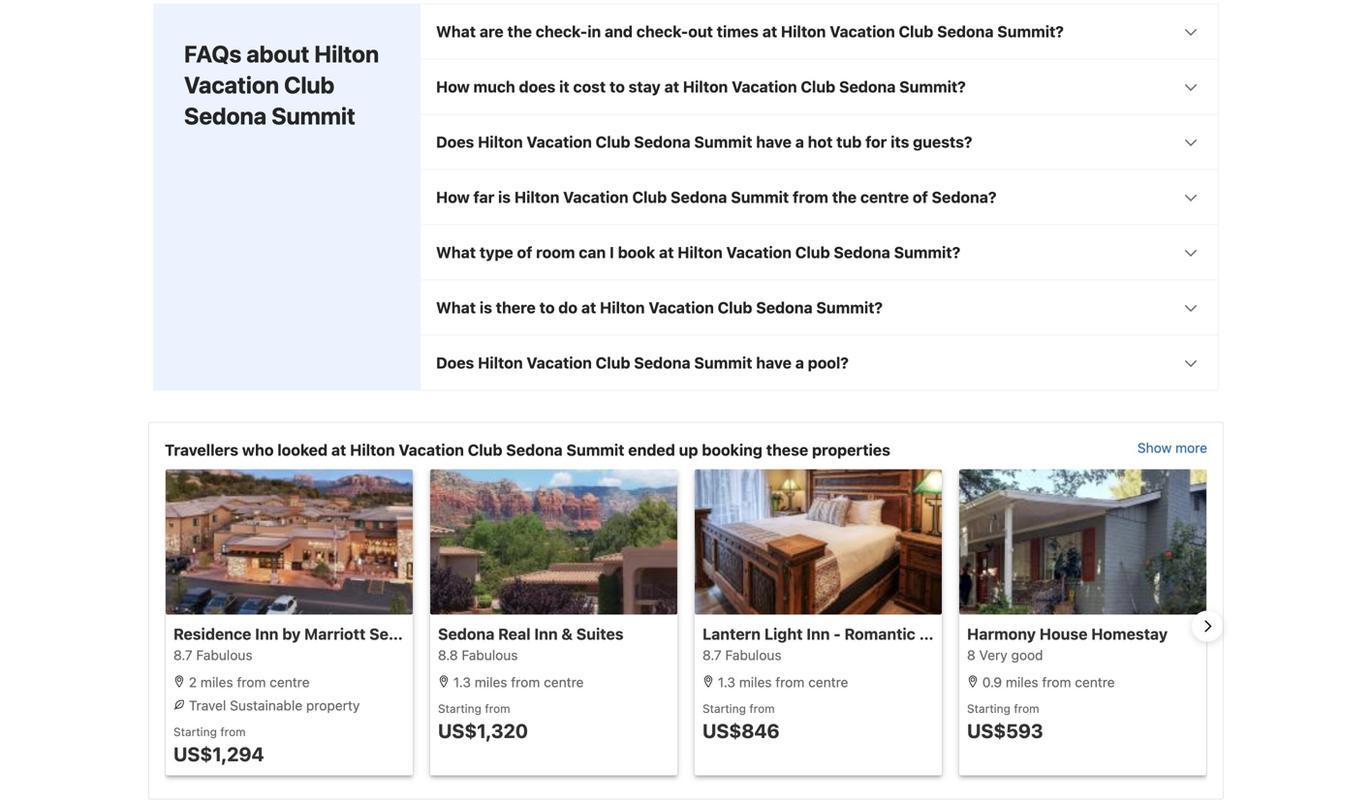 Task type: describe. For each thing, give the bounding box(es) containing it.
sedona?
[[932, 188, 997, 206]]

8 very
[[967, 647, 1008, 663]]

centre for us$1,320
[[544, 674, 584, 690]]

us$846
[[703, 719, 780, 742]]

at right stay
[[664, 77, 679, 96]]

of inside dropdown button
[[913, 188, 928, 206]]

show
[[1138, 440, 1172, 456]]

vacation inside faqs about hilton vacation club sedona summit
[[184, 71, 279, 98]]

in
[[588, 22, 601, 41]]

how far is hilton vacation club sedona summit from the centre of sedona?
[[436, 188, 997, 206]]

summit down what is there to do at hilton vacation club sedona summit?
[[694, 354, 752, 372]]

does
[[519, 77, 556, 96]]

sedona inside dropdown button
[[671, 188, 727, 206]]

vacation inside dropdown button
[[563, 188, 629, 206]]

inn for us$1,320
[[534, 625, 558, 643]]

at right times
[[762, 22, 777, 41]]

centre for us$846
[[808, 674, 848, 690]]

these
[[766, 441, 808, 459]]

property
[[306, 698, 360, 714]]

hilton inside dropdown button
[[515, 188, 560, 206]]

2 miles from centre
[[185, 674, 310, 690]]

1 miles from the left
[[200, 674, 233, 690]]

what are the check-in and check-out times at hilton vacation club sedona summit? button
[[421, 4, 1218, 59]]

sedona real inn & suites 8.8 fabulous
[[438, 625, 624, 663]]

to inside 'dropdown button'
[[539, 298, 555, 317]]

from down the sedona real inn & suites 8.8 fabulous
[[511, 674, 540, 690]]

cost
[[573, 77, 606, 96]]

faqs
[[184, 40, 242, 67]]

guests?
[[913, 133, 973, 151]]

who
[[242, 441, 274, 459]]

how much does it cost to stay at hilton vacation club sedona summit?
[[436, 77, 966, 96]]

does hilton vacation club sedona summit have a hot tub for its guests? button
[[421, 115, 1218, 169]]

a for pool?
[[795, 354, 804, 372]]

club inside faqs about hilton vacation club sedona summit
[[284, 71, 335, 98]]

miles for us$593
[[1006, 674, 1039, 690]]

there
[[496, 298, 536, 317]]

romantic
[[845, 625, 916, 643]]

from up sustainable at bottom left
[[237, 674, 266, 690]]

from inside starting from us$1,294
[[220, 725, 246, 739]]

marriott
[[304, 625, 366, 643]]

does hilton vacation club sedona summit have a hot tub for its guests?
[[436, 133, 973, 151]]

for
[[866, 133, 887, 151]]

book
[[618, 243, 655, 262]]

travel
[[189, 698, 226, 714]]

residence
[[173, 625, 251, 643]]

centre up travel sustainable property
[[270, 674, 310, 690]]

lantern light inn - romantic getaway 8.7 fabulous
[[703, 625, 985, 663]]

from down harmony house homestay 8 very good
[[1042, 674, 1071, 690]]

does for does hilton vacation club sedona summit have a hot tub for its guests?
[[436, 133, 474, 151]]

house
[[1040, 625, 1088, 643]]

are
[[480, 22, 504, 41]]

pool?
[[808, 354, 849, 372]]

can
[[579, 243, 606, 262]]

much
[[473, 77, 515, 96]]

summit left ended
[[566, 441, 625, 459]]

from down light
[[776, 674, 805, 690]]

looked
[[277, 441, 328, 459]]

8.8 fabulous
[[438, 647, 518, 663]]

about
[[246, 40, 309, 67]]

0.9 miles from centre
[[979, 674, 1115, 690]]

real
[[498, 625, 531, 643]]

it
[[559, 77, 570, 96]]

how far is hilton vacation club sedona summit from the centre of sedona? button
[[421, 170, 1218, 224]]

hot
[[808, 133, 833, 151]]

miles for us$846
[[739, 674, 772, 690]]

hilton inside 'dropdown button'
[[600, 298, 645, 317]]

2
[[189, 674, 197, 690]]

summit up how far is hilton vacation club sedona summit from the centre of sedona?
[[694, 133, 752, 151]]

starting for us$1,320
[[438, 702, 482, 716]]

is inside dropdown button
[[498, 188, 511, 206]]

what for what are the check-in and check-out times at hilton vacation club sedona summit?
[[436, 22, 476, 41]]

what are the check-in and check-out times at hilton vacation club sedona summit?
[[436, 22, 1064, 41]]

starting from us$846
[[703, 702, 780, 742]]

stay
[[629, 77, 661, 96]]

centre inside dropdown button
[[861, 188, 909, 206]]

hilton inside faqs about hilton vacation club sedona summit
[[314, 40, 379, 67]]

8.7 fabulous inside lantern light inn - romantic getaway 8.7 fabulous
[[703, 647, 782, 663]]

&
[[562, 625, 573, 643]]

-
[[834, 625, 841, 643]]

how much does it cost to stay at hilton vacation club sedona summit? button
[[421, 59, 1218, 114]]

starting from us$593
[[967, 702, 1043, 742]]

more
[[1176, 440, 1208, 456]]

show more
[[1138, 440, 1208, 456]]

residence inn by marriott sedona 8.7 fabulous
[[173, 625, 426, 663]]

does for does hilton vacation club sedona summit have a pool?
[[436, 354, 474, 372]]

us$1,320
[[438, 719, 528, 742]]

what for what type of room can i book at hilton vacation club sedona summit?
[[436, 243, 476, 262]]

travellers who looked at hilton vacation club sedona summit ended up booking these properties
[[165, 441, 891, 459]]

8.7 fabulous inside residence inn by marriott sedona 8.7 fabulous
[[173, 647, 253, 663]]

what type of room can i book at hilton vacation club sedona summit?
[[436, 243, 961, 262]]

harmony house homestay 8 very good
[[967, 625, 1168, 663]]

sedona inside 'dropdown button'
[[756, 298, 813, 317]]

sedona inside the sedona real inn & suites 8.8 fabulous
[[438, 625, 495, 643]]

hilton up how much does it cost to stay at hilton vacation club sedona summit? dropdown button
[[781, 22, 826, 41]]

harmony
[[967, 625, 1036, 643]]

tub
[[837, 133, 862, 151]]

starting for us$1,294
[[173, 725, 217, 739]]

region containing us$1,320
[[149, 469, 1223, 783]]



Task type: vqa. For each thing, say whether or not it's contained in the screenshot.


Task type: locate. For each thing, give the bounding box(es) containing it.
room
[[536, 243, 575, 262]]

sustainable
[[230, 698, 303, 714]]

from
[[793, 188, 829, 206], [237, 674, 266, 690], [511, 674, 540, 690], [776, 674, 805, 690], [1042, 674, 1071, 690], [485, 702, 510, 716], [749, 702, 775, 716], [1014, 702, 1039, 716], [220, 725, 246, 739]]

what left there
[[436, 298, 476, 317]]

0 vertical spatial to
[[610, 77, 625, 96]]

1 1.3 from the left
[[453, 674, 471, 690]]

1 vertical spatial what
[[436, 243, 476, 262]]

8.7 fabulous down residence
[[173, 647, 253, 663]]

by
[[282, 625, 301, 643]]

summit down does hilton vacation club sedona summit have a hot tub for its guests?
[[731, 188, 789, 206]]

starting inside starting from us$1,320
[[438, 702, 482, 716]]

1 vertical spatial of
[[517, 243, 532, 262]]

how for how far is hilton vacation club sedona summit from the centre of sedona?
[[436, 188, 470, 206]]

inn inside the sedona real inn & suites 8.8 fabulous
[[534, 625, 558, 643]]

to
[[610, 77, 625, 96], [539, 298, 555, 317]]

1 check- from the left
[[536, 22, 588, 41]]

far
[[473, 188, 494, 206]]

accordion control element
[[420, 3, 1219, 391]]

1.3 down 8.8 fabulous
[[453, 674, 471, 690]]

0 horizontal spatial of
[[517, 243, 532, 262]]

1 what from the top
[[436, 22, 476, 41]]

1 a from the top
[[795, 133, 804, 151]]

is
[[498, 188, 511, 206], [480, 298, 492, 317]]

summit inside dropdown button
[[731, 188, 789, 206]]

hilton up does hilton vacation club sedona summit have a hot tub for its guests?
[[683, 77, 728, 96]]

centre
[[861, 188, 909, 206], [270, 674, 310, 690], [544, 674, 584, 690], [808, 674, 848, 690], [1075, 674, 1115, 690]]

1 vertical spatial the
[[832, 188, 857, 206]]

3 what from the top
[[436, 298, 476, 317]]

does
[[436, 133, 474, 151], [436, 354, 474, 372]]

and
[[605, 22, 633, 41]]

is left there
[[480, 298, 492, 317]]

sedona inside faqs about hilton vacation club sedona summit
[[184, 102, 267, 129]]

starting inside starting from us$593
[[967, 702, 1011, 716]]

from up us$593
[[1014, 702, 1039, 716]]

does hilton vacation club sedona summit have a pool? button
[[421, 336, 1218, 390]]

starting from us$1,320
[[438, 702, 528, 742]]

starting for us$846
[[703, 702, 746, 716]]

0 horizontal spatial to
[[539, 298, 555, 317]]

1.3 miles from centre down the sedona real inn & suites 8.8 fabulous
[[450, 674, 584, 690]]

miles down good
[[1006, 674, 1039, 690]]

the down tub
[[832, 188, 857, 206]]

1.3 up starting from us$846 on the bottom of the page
[[718, 674, 736, 690]]

its
[[891, 133, 909, 151]]

from inside dropdown button
[[793, 188, 829, 206]]

1.3 miles from centre down light
[[714, 674, 848, 690]]

2 what from the top
[[436, 243, 476, 262]]

the right are
[[507, 22, 532, 41]]

0 vertical spatial a
[[795, 133, 804, 151]]

1 horizontal spatial of
[[913, 188, 928, 206]]

of left sedona?
[[913, 188, 928, 206]]

1 vertical spatial to
[[539, 298, 555, 317]]

check-
[[536, 22, 588, 41], [637, 22, 688, 41]]

suites
[[576, 625, 624, 643]]

2 check- from the left
[[637, 22, 688, 41]]

3 miles from the left
[[739, 674, 772, 690]]

what
[[436, 22, 476, 41], [436, 243, 476, 262], [436, 298, 476, 317]]

1 horizontal spatial inn
[[534, 625, 558, 643]]

at right do
[[581, 298, 596, 317]]

starting
[[438, 702, 482, 716], [703, 702, 746, 716], [967, 702, 1011, 716], [173, 725, 217, 739]]

how left much
[[436, 77, 470, 96]]

inn inside residence inn by marriott sedona 8.7 fabulous
[[255, 625, 279, 643]]

type
[[480, 243, 513, 262]]

miles
[[200, 674, 233, 690], [475, 674, 507, 690], [739, 674, 772, 690], [1006, 674, 1039, 690]]

1 vertical spatial have
[[756, 354, 792, 372]]

miles right 2
[[200, 674, 233, 690]]

times
[[717, 22, 759, 41]]

from up "us$1,320"
[[485, 702, 510, 716]]

how inside dropdown button
[[436, 77, 470, 96]]

1 vertical spatial does
[[436, 354, 474, 372]]

starting down travel
[[173, 725, 217, 739]]

hilton right do
[[600, 298, 645, 317]]

what type of room can i book at hilton vacation club sedona summit? button
[[421, 225, 1218, 279]]

from up us$1,294
[[220, 725, 246, 739]]

2 does from the top
[[436, 354, 474, 372]]

0 vertical spatial the
[[507, 22, 532, 41]]

0 horizontal spatial 8.7 fabulous
[[173, 647, 253, 663]]

1 inn from the left
[[255, 625, 279, 643]]

sedona inside residence inn by marriott sedona 8.7 fabulous
[[369, 625, 426, 643]]

1 horizontal spatial is
[[498, 188, 511, 206]]

of right 'type'
[[517, 243, 532, 262]]

what is there to do at hilton vacation club sedona summit? button
[[421, 280, 1218, 335]]

1 vertical spatial a
[[795, 354, 804, 372]]

0 horizontal spatial is
[[480, 298, 492, 317]]

from inside starting from us$593
[[1014, 702, 1039, 716]]

hilton right about
[[314, 40, 379, 67]]

sedona
[[937, 22, 994, 41], [839, 77, 896, 96], [184, 102, 267, 129], [634, 133, 691, 151], [671, 188, 727, 206], [834, 243, 890, 262], [756, 298, 813, 317], [634, 354, 691, 372], [506, 441, 563, 459], [369, 625, 426, 643], [438, 625, 495, 643]]

summit
[[272, 102, 355, 129], [694, 133, 752, 151], [731, 188, 789, 206], [694, 354, 752, 372], [566, 441, 625, 459]]

2 vertical spatial what
[[436, 298, 476, 317]]

2 how from the top
[[436, 188, 470, 206]]

travellers
[[165, 441, 238, 459]]

centre down harmony house homestay 8 very good
[[1075, 674, 1115, 690]]

1 horizontal spatial 1.3 miles from centre
[[714, 674, 848, 690]]

what left 'type'
[[436, 243, 476, 262]]

2 1.3 from the left
[[718, 674, 736, 690]]

from inside starting from us$846
[[749, 702, 775, 716]]

0 horizontal spatial 1.3 miles from centre
[[450, 674, 584, 690]]

1 horizontal spatial 8.7 fabulous
[[703, 647, 782, 663]]

does hilton vacation club sedona summit have a pool?
[[436, 354, 849, 372]]

8.7 fabulous down lantern
[[703, 647, 782, 663]]

1 horizontal spatial check-
[[637, 22, 688, 41]]

what for what is there to do at hilton vacation club sedona summit?
[[436, 298, 476, 317]]

2 a from the top
[[795, 354, 804, 372]]

check- up it
[[536, 22, 588, 41]]

the inside dropdown button
[[832, 188, 857, 206]]

1 vertical spatial how
[[436, 188, 470, 206]]

check- right and
[[637, 22, 688, 41]]

how
[[436, 77, 470, 96], [436, 188, 470, 206]]

have left pool?
[[756, 354, 792, 372]]

8.7 fabulous
[[173, 647, 253, 663], [703, 647, 782, 663]]

how for how much does it cost to stay at hilton vacation club sedona summit?
[[436, 77, 470, 96]]

starting for us$593
[[967, 702, 1011, 716]]

starting inside starting from us$846
[[703, 702, 746, 716]]

0 vertical spatial what
[[436, 22, 476, 41]]

a
[[795, 133, 804, 151], [795, 354, 804, 372]]

1 horizontal spatial to
[[610, 77, 625, 96]]

how left far
[[436, 188, 470, 206]]

getaway
[[919, 625, 985, 643]]

at inside 'dropdown button'
[[581, 298, 596, 317]]

1.3 miles from centre
[[450, 674, 584, 690], [714, 674, 848, 690]]

have
[[756, 133, 792, 151], [756, 354, 792, 372]]

hilton down much
[[478, 133, 523, 151]]

club inside 'dropdown button'
[[718, 298, 752, 317]]

2 miles from the left
[[475, 674, 507, 690]]

what inside 'dropdown button'
[[436, 298, 476, 317]]

4 miles from the left
[[1006, 674, 1039, 690]]

centre down &
[[544, 674, 584, 690]]

centre down for
[[861, 188, 909, 206]]

from inside starting from us$1,320
[[485, 702, 510, 716]]

hilton down how far is hilton vacation club sedona summit from the centre of sedona?
[[678, 243, 723, 262]]

0 vertical spatial does
[[436, 133, 474, 151]]

hilton right looked
[[350, 441, 395, 459]]

2 8.7 fabulous from the left
[[703, 647, 782, 663]]

1 how from the top
[[436, 77, 470, 96]]

to left stay
[[610, 77, 625, 96]]

2 1.3 miles from centre from the left
[[714, 674, 848, 690]]

miles up starting from us$846 on the bottom of the page
[[739, 674, 772, 690]]

at right looked
[[331, 441, 346, 459]]

starting inside starting from us$1,294
[[173, 725, 217, 739]]

travel sustainable property
[[185, 698, 360, 714]]

from down does hilton vacation club sedona summit have a hot tub for its guests? dropdown button
[[793, 188, 829, 206]]

starting from us$1,294
[[173, 725, 264, 765]]

summit? inside 'dropdown button'
[[816, 298, 883, 317]]

is right far
[[498, 188, 511, 206]]

club
[[899, 22, 934, 41], [284, 71, 335, 98], [801, 77, 836, 96], [596, 133, 630, 151], [632, 188, 667, 206], [796, 243, 830, 262], [718, 298, 752, 317], [596, 354, 630, 372], [468, 441, 503, 459]]

1 8.7 fabulous from the left
[[173, 647, 253, 663]]

starting up "us$1,320"
[[438, 702, 482, 716]]

of
[[913, 188, 928, 206], [517, 243, 532, 262]]

have for pool?
[[756, 354, 792, 372]]

inn inside lantern light inn - romantic getaway 8.7 fabulous
[[807, 625, 830, 643]]

to inside dropdown button
[[610, 77, 625, 96]]

properties
[[812, 441, 891, 459]]

0 vertical spatial of
[[913, 188, 928, 206]]

the
[[507, 22, 532, 41], [832, 188, 857, 206]]

starting up the us$846
[[703, 702, 746, 716]]

out
[[688, 22, 713, 41]]

homestay
[[1091, 625, 1168, 643]]

of inside dropdown button
[[517, 243, 532, 262]]

faqs about hilton vacation club sedona summit
[[184, 40, 379, 129]]

starting down 0.9
[[967, 702, 1011, 716]]

us$1,294
[[173, 743, 264, 765]]

inn left &
[[534, 625, 558, 643]]

to left do
[[539, 298, 555, 317]]

1.3 for us$846
[[718, 674, 736, 690]]

show more link
[[1138, 438, 1208, 462]]

what is there to do at hilton vacation club sedona summit?
[[436, 298, 883, 317]]

light
[[765, 625, 803, 643]]

a left pool?
[[795, 354, 804, 372]]

inn for us$846
[[807, 625, 830, 643]]

good
[[1011, 647, 1043, 663]]

3 inn from the left
[[807, 625, 830, 643]]

up
[[679, 441, 698, 459]]

ended
[[628, 441, 675, 459]]

hilton down there
[[478, 354, 523, 372]]

1 does from the top
[[436, 133, 474, 151]]

0 horizontal spatial 1.3
[[453, 674, 471, 690]]

0 horizontal spatial the
[[507, 22, 532, 41]]

hilton right far
[[515, 188, 560, 206]]

summit?
[[998, 22, 1064, 41], [900, 77, 966, 96], [894, 243, 961, 262], [816, 298, 883, 317]]

0 vertical spatial have
[[756, 133, 792, 151]]

0 horizontal spatial inn
[[255, 625, 279, 643]]

summit inside faqs about hilton vacation club sedona summit
[[272, 102, 355, 129]]

centre for us$593
[[1075, 674, 1115, 690]]

what left are
[[436, 22, 476, 41]]

lantern
[[703, 625, 761, 643]]

1 horizontal spatial the
[[832, 188, 857, 206]]

how inside dropdown button
[[436, 188, 470, 206]]

a left hot at the top right of the page
[[795, 133, 804, 151]]

from up the us$846
[[749, 702, 775, 716]]

region
[[149, 469, 1223, 783]]

at right book
[[659, 243, 674, 262]]

1.3 for us$1,320
[[453, 674, 471, 690]]

vacation
[[830, 22, 895, 41], [184, 71, 279, 98], [732, 77, 797, 96], [527, 133, 592, 151], [563, 188, 629, 206], [726, 243, 792, 262], [649, 298, 714, 317], [527, 354, 592, 372], [399, 441, 464, 459]]

booking
[[702, 441, 763, 459]]

have for hot
[[756, 133, 792, 151]]

2 horizontal spatial inn
[[807, 625, 830, 643]]

0.9
[[982, 674, 1002, 690]]

inn left by
[[255, 625, 279, 643]]

miles for us$1,320
[[475, 674, 507, 690]]

1.3
[[453, 674, 471, 690], [718, 674, 736, 690]]

the inside dropdown button
[[507, 22, 532, 41]]

0 horizontal spatial check-
[[536, 22, 588, 41]]

0 vertical spatial is
[[498, 188, 511, 206]]

us$593
[[967, 719, 1043, 742]]

vacation inside 'dropdown button'
[[649, 298, 714, 317]]

i
[[610, 243, 614, 262]]

summit down about
[[272, 102, 355, 129]]

1.3 miles from centre for us$1,320
[[450, 674, 584, 690]]

1 have from the top
[[756, 133, 792, 151]]

club inside dropdown button
[[632, 188, 667, 206]]

centre down lantern light inn - romantic getaway 8.7 fabulous
[[808, 674, 848, 690]]

2 have from the top
[[756, 354, 792, 372]]

1 horizontal spatial 1.3
[[718, 674, 736, 690]]

1 vertical spatial is
[[480, 298, 492, 317]]

a for hot
[[795, 133, 804, 151]]

1 1.3 miles from centre from the left
[[450, 674, 584, 690]]

inn left -
[[807, 625, 830, 643]]

is inside 'dropdown button'
[[480, 298, 492, 317]]

0 vertical spatial how
[[436, 77, 470, 96]]

1.3 miles from centre for us$846
[[714, 674, 848, 690]]

2 inn from the left
[[534, 625, 558, 643]]

have left hot at the top right of the page
[[756, 133, 792, 151]]

do
[[559, 298, 578, 317]]

miles down 8.8 fabulous
[[475, 674, 507, 690]]



